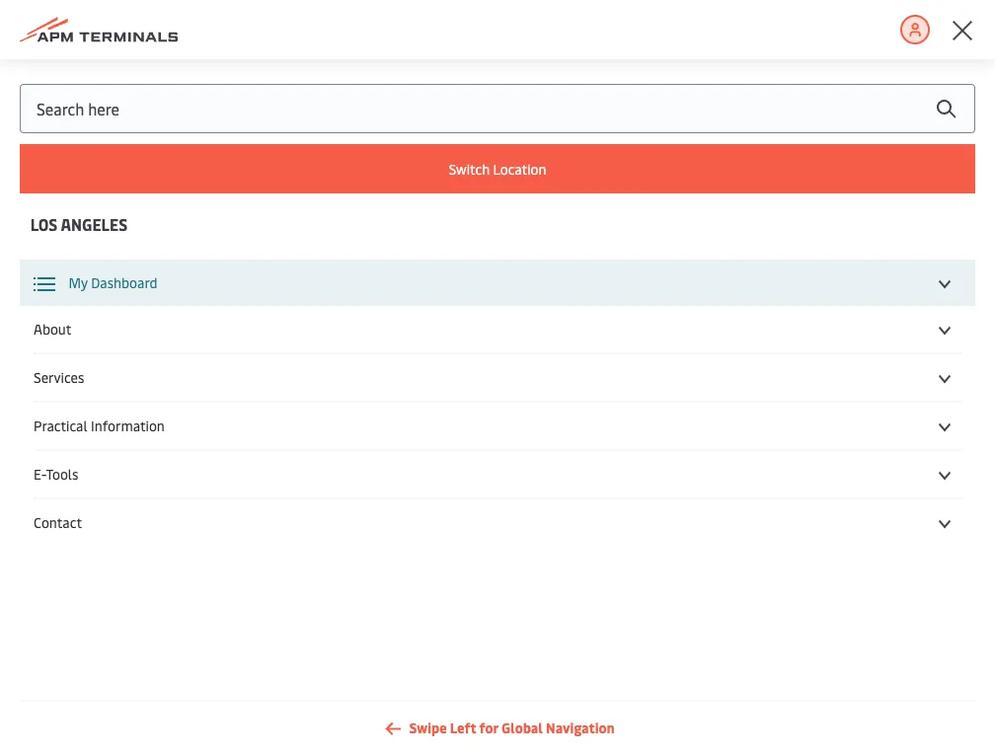 Task type: describe. For each thing, give the bounding box(es) containing it.
date for 2nd arrival time button from the right
[[499, 322, 527, 341]]

start receive date for 2nd arrival time button from the right's departure time button start receive date 'button'
[[833, 284, 880, 341]]

frank
[[108, 371, 146, 387]]

information
[[91, 417, 165, 436]]

receive for 2nd arrival time button from the right's departure time button start receive date 'button'
[[833, 303, 880, 322]]

practical
[[34, 417, 87, 436]]

my
[[69, 274, 88, 292]]

maersk
[[77, 512, 124, 527]]

name for vessel name button related to status button related to 2nd arrival time button from the right
[[83, 303, 119, 322]]

vessel name button for status button for second arrival time button
[[40, 297, 167, 328]]

scheduled departure button for second arrival time button departure time button
[[598, 294, 694, 331]]

2 18:00 from the left
[[373, 701, 409, 720]]

vessel for vessel name button related to status button related to 2nd arrival time button from the right
[[40, 303, 79, 322]]

scheduled arrival button for status button related to 2nd arrival time button from the right
[[264, 294, 360, 331]]

services
[[34, 368, 84, 387]]

333n
[[77, 463, 105, 479]]

practical information
[[34, 417, 165, 436]]

e-tools button
[[34, 465, 962, 484]]

chachai
[[77, 529, 126, 545]]

2 10/10/23 from the left
[[373, 681, 429, 700]]

first for first available date button for 2nd arrival time button from the right
[[499, 284, 527, 303]]

time for estimated time
[[289, 242, 315, 256]]

time for second arrival time button
[[417, 303, 448, 322]]

e-tools
[[34, 465, 78, 484]]

jackson
[[101, 442, 152, 458]]

schedule
[[204, 124, 436, 202]]

actual
[[123, 242, 164, 256]]

1 02:00 from the left
[[598, 701, 636, 720]]

| for 05:00
[[113, 392, 115, 408]]

scheduled arrival for status button for second arrival time button
[[265, 294, 329, 331]]

cargo cutoff button for start receive date 'button' corresponding to second arrival time button departure time button
[[924, 294, 992, 331]]

contact button
[[34, 514, 962, 532]]

339s
[[114, 463, 141, 479]]

departure time button for second arrival time button
[[707, 294, 821, 331]]

switch location
[[449, 159, 547, 178]]

switch
[[449, 159, 490, 178]]

status for status button for second arrival time button
[[180, 303, 220, 322]]

departure time button for 2nd arrival time button from the right
[[707, 294, 820, 331]]

cap jackson 333n | 339s
[[77, 442, 152, 479]]

10/15/23
[[373, 440, 428, 459]]

scheduled arrival for status button related to 2nd arrival time button from the right
[[264, 294, 329, 331]]

available for first available date button related to second arrival time button
[[499, 303, 554, 322]]

date for second arrival time button
[[499, 322, 526, 341]]

arrival time for 2nd arrival time button from the right
[[373, 303, 447, 322]]

09/27/23
[[264, 440, 323, 459]]

vessel name for status button for second arrival time button vessel name button
[[40, 303, 119, 322]]

practical information button
[[34, 417, 962, 436]]

cutoff for cargo cutoff button for start receive date 'button' corresponding to second arrival time button departure time button
[[924, 313, 964, 331]]

cargo cutoff button for 2nd arrival time button from the right's departure time button start receive date 'button'
[[925, 294, 993, 331]]

name for status button for second arrival time button vessel name button
[[83, 303, 119, 322]]

time for second arrival time button departure time button
[[707, 313, 738, 331]]

cargo for 2nd arrival time button from the right
[[925, 294, 960, 313]]

1 10/11/23 02:00 from the left
[[598, 681, 651, 720]]

scheduled arrival button for status button for second arrival time button
[[265, 294, 360, 331]]

departure time for 2nd arrival time button from the right's departure time button
[[707, 294, 770, 331]]

status button for second arrival time button
[[180, 297, 252, 328]]

1 10/10/23 from the left
[[264, 681, 320, 700]]

dashboard
[[91, 274, 158, 292]]

cargo cutoff for cargo cutoff button associated with 2nd arrival time button from the right's departure time button start receive date 'button'
[[925, 294, 964, 331]]

los angeles
[[30, 213, 128, 235]]

about
[[34, 320, 72, 339]]

2 05:00 from the left
[[373, 389, 411, 408]]

Global search search field
[[20, 84, 976, 133]]

1083w
[[118, 392, 155, 408]]

navigation
[[546, 719, 615, 738]]

cap
[[77, 442, 99, 458]]

left
[[450, 719, 476, 738]]

first available date for second arrival time button
[[499, 284, 554, 341]]

start receive date button for 2nd arrival time button from the right's departure time button
[[833, 284, 912, 341]]

time for 2nd arrival time button from the right
[[417, 303, 447, 322]]

< los angeles
[[37, 64, 120, 83]]

about button
[[34, 320, 962, 339]]

cargo cutoff for cargo cutoff button for start receive date 'button' corresponding to second arrival time button departure time button
[[924, 294, 964, 331]]

1 13:00 from the left
[[598, 389, 633, 408]]

2 10/17/23 from the left
[[707, 440, 761, 459]]

departure time for second arrival time button departure time button
[[707, 294, 770, 331]]

1 10/17/23 from the left
[[598, 440, 652, 459]]



Task type: vqa. For each thing, say whether or not it's contained in the screenshot.
second 10/17/23
yes



Task type: locate. For each thing, give the bounding box(es) containing it.
actual time
[[123, 242, 193, 256]]

start
[[833, 284, 864, 303], [833, 284, 864, 303]]

los up colour
[[30, 213, 58, 235]]

angeles right <
[[71, 64, 120, 83]]

0 horizontal spatial 02:00
[[598, 701, 636, 720]]

scheduled arrival button
[[264, 294, 360, 331], [265, 294, 360, 331]]

05:00 up 10/15/23
[[373, 389, 411, 408]]

1 scheduled from the left
[[264, 294, 329, 313]]

1 scheduled arrival button from the left
[[264, 294, 360, 331]]

1 scheduled departure from the left
[[598, 294, 663, 331]]

1 horizontal spatial 10/10/23
[[373, 681, 429, 700]]

start receive date
[[833, 284, 880, 341], [833, 284, 881, 341]]

for
[[480, 719, 499, 738]]

2 date from the left
[[833, 322, 862, 341]]

date for 2nd arrival time button from the right
[[833, 322, 862, 341]]

my dashboard button
[[34, 274, 962, 292]]

0 horizontal spatial |
[[108, 463, 111, 479]]

0 horizontal spatial 05:00
[[264, 389, 302, 408]]

1 time from the left
[[166, 242, 193, 256]]

switch location button
[[20, 144, 976, 194]]

estimated
[[226, 242, 286, 256]]

1 receive from the left
[[833, 303, 880, 322]]

estimated time
[[226, 242, 315, 256]]

1 05:00 from the left
[[264, 389, 302, 408]]

arrival
[[373, 303, 414, 322], [373, 303, 414, 322], [264, 313, 305, 331], [265, 313, 305, 331]]

1 start receive date button from the left
[[833, 284, 912, 341]]

1 departure time button from the left
[[707, 294, 820, 331]]

available
[[499, 303, 554, 322], [499, 303, 554, 322]]

arrival time for second arrival time button
[[373, 303, 448, 322]]

1 scheduled departure button from the left
[[598, 294, 694, 331]]

10/11/23
[[598, 681, 651, 700], [707, 681, 759, 700]]

1 vertical spatial inbound
[[180, 691, 238, 710]]

1 start receive date from the left
[[833, 284, 880, 341]]

1 horizontal spatial 10/11/23
[[707, 681, 759, 700]]

1 inbound from the top
[[180, 450, 238, 469]]

2 start receive date from the left
[[833, 284, 881, 341]]

2 10/11/23 02:00 from the left
[[707, 681, 759, 720]]

cutoff for cargo cutoff button associated with 2nd arrival time button from the right's departure time button start receive date 'button'
[[925, 313, 964, 331]]

0 horizontal spatial time
[[166, 242, 193, 256]]

time right actual
[[166, 242, 193, 256]]

0 horizontal spatial 10/10/23 18:00
[[264, 681, 320, 720]]

scheduled departure for second arrival time button departure time button scheduled departure button
[[598, 294, 663, 331]]

first available date button for second arrival time button
[[499, 284, 586, 341]]

los
[[47, 64, 68, 83], [30, 213, 58, 235]]

0 horizontal spatial 13:00
[[598, 389, 633, 408]]

los angeles link right <
[[47, 64, 120, 83]]

arrival time button
[[373, 297, 486, 328], [373, 297, 486, 328]]

status
[[180, 303, 220, 322], [180, 303, 220, 322]]

first for first available date button related to second arrival time button
[[499, 284, 527, 303]]

vessel
[[32, 124, 190, 202], [40, 303, 79, 322], [40, 303, 79, 322]]

cargo
[[924, 294, 960, 313], [925, 294, 960, 313]]

name
[[83, 303, 119, 322], [83, 303, 119, 322]]

location
[[493, 159, 547, 178]]

2 departure time from the left
[[707, 294, 770, 331]]

1 date from the left
[[833, 322, 862, 341]]

scheduled for second arrival time button departure time button scheduled departure button
[[598, 294, 663, 313]]

status button for 2nd arrival time button from the right
[[180, 297, 251, 328]]

start for 2nd arrival time button from the right's departure time button start receive date 'button'
[[833, 284, 864, 303]]

date for second arrival time button
[[833, 322, 862, 341]]

services button
[[34, 368, 962, 387]]

scheduled for scheduled departure button corresponding to 2nd arrival time button from the right's departure time button
[[598, 294, 663, 313]]

first available date button
[[499, 284, 586, 341], [499, 284, 585, 341]]

time for 2nd arrival time button from the right's departure time button
[[707, 313, 737, 331]]

scheduled
[[264, 294, 329, 313], [265, 294, 329, 313], [598, 294, 663, 313], [598, 294, 663, 313]]

guide:
[[70, 242, 101, 256]]

<
[[37, 64, 44, 83]]

scheduled departure for scheduled departure button corresponding to 2nd arrival time button from the right's departure time button
[[598, 294, 663, 331]]

1 arrival time button from the left
[[373, 297, 486, 328]]

ever frank 1083e | 1083w
[[77, 371, 155, 408]]

vessel name button for status button related to 2nd arrival time button from the right
[[40, 297, 167, 328]]

0 vertical spatial angeles
[[71, 64, 120, 83]]

los right <
[[47, 64, 68, 83]]

1083e
[[77, 392, 110, 408]]

2 scheduled arrival from the left
[[265, 294, 329, 331]]

start receive date for start receive date 'button' corresponding to second arrival time button departure time button
[[833, 284, 881, 341]]

available for first available date button for 2nd arrival time button from the right
[[499, 303, 554, 322]]

2 scheduled arrival button from the left
[[265, 294, 360, 331]]

2 02:00 from the left
[[707, 701, 745, 720]]

angeles up guide:
[[61, 213, 128, 235]]

departure time
[[707, 294, 770, 331], [707, 294, 770, 331]]

18:00
[[264, 701, 300, 720], [373, 701, 409, 720]]

2 receive from the left
[[833, 303, 881, 322]]

start for start receive date 'button' corresponding to second arrival time button departure time button
[[833, 284, 864, 303]]

cargo for second arrival time button
[[924, 294, 960, 313]]

vessel for status button for second arrival time button vessel name button
[[40, 303, 79, 322]]

1 horizontal spatial time
[[289, 242, 315, 256]]

receive
[[833, 303, 880, 322], [833, 303, 881, 322]]

scheduled for scheduled arrival button for status button related to 2nd arrival time button from the right
[[264, 294, 329, 313]]

start receive date button
[[833, 284, 912, 341], [833, 284, 912, 341]]

1 scheduled arrival from the left
[[264, 294, 329, 331]]

2 arrival time from the left
[[373, 303, 448, 322]]

departure time button
[[707, 294, 820, 331], [707, 294, 821, 331]]

|
[[113, 392, 115, 408], [108, 463, 111, 479]]

first
[[499, 284, 527, 303], [499, 284, 527, 303]]

2 10/10/23 18:00 from the left
[[373, 681, 429, 720]]

10/17/23
[[598, 440, 652, 459], [707, 440, 761, 459]]

1 vertical spatial |
[[108, 463, 111, 479]]

1 horizontal spatial 13:00
[[707, 389, 742, 408]]

10/11/23 02:00
[[598, 681, 651, 720], [707, 681, 759, 720]]

inbound
[[180, 450, 238, 469], [180, 691, 238, 710]]

time
[[166, 242, 193, 256], [289, 242, 315, 256]]

first available date for 2nd arrival time button from the right
[[499, 284, 554, 341]]

02:00
[[598, 701, 636, 720], [707, 701, 745, 720]]

tools
[[46, 465, 78, 484]]

0 vertical spatial los
[[47, 64, 68, 83]]

cargo cutoff button
[[924, 294, 992, 331], [925, 294, 993, 331]]

2 status button from the left
[[180, 297, 252, 328]]

receive for start receive date 'button' corresponding to second arrival time button departure time button
[[833, 303, 881, 322]]

1 status button from the left
[[180, 297, 251, 328]]

arrival time
[[373, 303, 447, 322], [373, 303, 448, 322]]

0 horizontal spatial 10/11/23
[[598, 681, 651, 700]]

ever
[[77, 371, 106, 387]]

| left 339s
[[108, 463, 111, 479]]

cargo cutoff
[[924, 294, 964, 331], [925, 294, 964, 331]]

1 start from the left
[[833, 284, 864, 303]]

status button
[[180, 297, 251, 328], [180, 297, 252, 328]]

first available date
[[499, 284, 554, 341], [499, 284, 554, 341]]

inbound for 10/10/23
[[180, 691, 238, 710]]

date
[[833, 322, 862, 341], [833, 322, 862, 341]]

1 horizontal spatial 02:00
[[707, 701, 745, 720]]

1 vertical spatial angeles
[[61, 213, 128, 235]]

contact
[[34, 514, 82, 532]]

e-
[[34, 465, 46, 484]]

3 scheduled from the left
[[598, 294, 663, 313]]

departure
[[707, 294, 770, 313], [707, 294, 770, 313], [598, 313, 661, 331], [598, 313, 661, 331]]

2 10/11/23 from the left
[[707, 681, 759, 700]]

0 horizontal spatial 10/11/23 02:00
[[598, 681, 651, 720]]

1 horizontal spatial 18:00
[[373, 701, 409, 720]]

1 horizontal spatial 10/17/23
[[707, 440, 761, 459]]

| inside ever frank 1083e | 1083w
[[113, 392, 115, 408]]

scheduled for status button for second arrival time button's scheduled arrival button
[[265, 294, 329, 313]]

13:00
[[598, 389, 633, 408], [707, 389, 742, 408]]

1 horizontal spatial 10/11/23 02:00
[[707, 681, 759, 720]]

1 status from the left
[[180, 303, 220, 322]]

2 scheduled from the left
[[265, 294, 329, 313]]

10/10/23 18:00
[[264, 681, 320, 720], [373, 681, 429, 720]]

0 horizontal spatial 10/10/23
[[264, 681, 320, 700]]

2 start from the left
[[833, 284, 864, 303]]

maersk chachai button
[[41, 511, 164, 567]]

inbound for 09/27/23
[[180, 450, 238, 469]]

cutoff
[[924, 313, 964, 331], [925, 313, 964, 331]]

scheduled arrival
[[264, 294, 329, 331], [265, 294, 329, 331]]

2 13:00 from the left
[[707, 389, 742, 408]]

2 status from the left
[[180, 303, 220, 322]]

swipe
[[409, 719, 447, 738]]

1 vertical spatial los angeles link
[[0, 212, 158, 237]]

time right estimated
[[289, 242, 315, 256]]

vessel name button
[[40, 297, 167, 328], [40, 297, 167, 328]]

scheduled departure button for 2nd arrival time button from the right's departure time button
[[598, 294, 694, 331]]

2 arrival time button from the left
[[373, 297, 486, 328]]

4 scheduled from the left
[[598, 294, 663, 313]]

vessel name
[[40, 303, 119, 322], [40, 303, 119, 322]]

1 horizontal spatial 10/10/23 18:00
[[373, 681, 429, 720]]

1 horizontal spatial |
[[113, 392, 115, 408]]

1 10/11/23 from the left
[[598, 681, 651, 700]]

vessel name for vessel name button related to status button related to 2nd arrival time button from the right
[[40, 303, 119, 322]]

1 departure time from the left
[[707, 294, 770, 331]]

first available date button for 2nd arrival time button from the right
[[499, 284, 585, 341]]

| for 09/27/23
[[108, 463, 111, 479]]

0 horizontal spatial 10/17/23
[[598, 440, 652, 459]]

1 18:00 from the left
[[264, 701, 300, 720]]

2 scheduled departure button from the left
[[598, 294, 694, 331]]

| inside cap jackson 333n | 339s
[[108, 463, 111, 479]]

date
[[499, 322, 526, 341], [499, 322, 527, 341]]

angeles
[[71, 64, 120, 83], [61, 213, 128, 235]]

my dashboard
[[65, 274, 158, 292]]

los angeles link
[[47, 64, 120, 83], [0, 212, 158, 237]]

2 start receive date button from the left
[[833, 284, 912, 341]]

10/10/23
[[264, 681, 320, 700], [373, 681, 429, 700]]

status for status button related to 2nd arrival time button from the right
[[180, 303, 220, 322]]

1 10/10/23 18:00 from the left
[[264, 681, 320, 720]]

vessel schedule
[[32, 124, 436, 202]]

05:00 up 09/27/23
[[264, 389, 302, 408]]

0 vertical spatial inbound
[[180, 450, 238, 469]]

0 vertical spatial los angeles link
[[47, 64, 120, 83]]

None submit
[[916, 84, 976, 133]]

1 horizontal spatial 05:00
[[373, 389, 411, 408]]

05:00
[[264, 389, 302, 408], [373, 389, 411, 408]]

2 time from the left
[[289, 242, 315, 256]]

colour
[[32, 242, 68, 256]]

global
[[502, 719, 543, 738]]

0 horizontal spatial 18:00
[[264, 701, 300, 720]]

1 vertical spatial los
[[30, 213, 58, 235]]

scheduled departure button
[[598, 294, 694, 331], [598, 294, 694, 331]]

| right 1083e
[[113, 392, 115, 408]]

maersk chachai
[[77, 512, 126, 545]]

colour guide:
[[32, 242, 101, 256]]

los angeles link up guide:
[[0, 212, 158, 237]]

swipe left for global navigation
[[409, 719, 615, 738]]

start receive date button for second arrival time button departure time button
[[833, 284, 912, 341]]

2 departure time button from the left
[[707, 294, 821, 331]]

0 vertical spatial |
[[113, 392, 115, 408]]

2 inbound from the top
[[180, 691, 238, 710]]

1 arrival time from the left
[[373, 303, 447, 322]]

2 scheduled departure from the left
[[598, 294, 663, 331]]

time for actual time
[[166, 242, 193, 256]]



